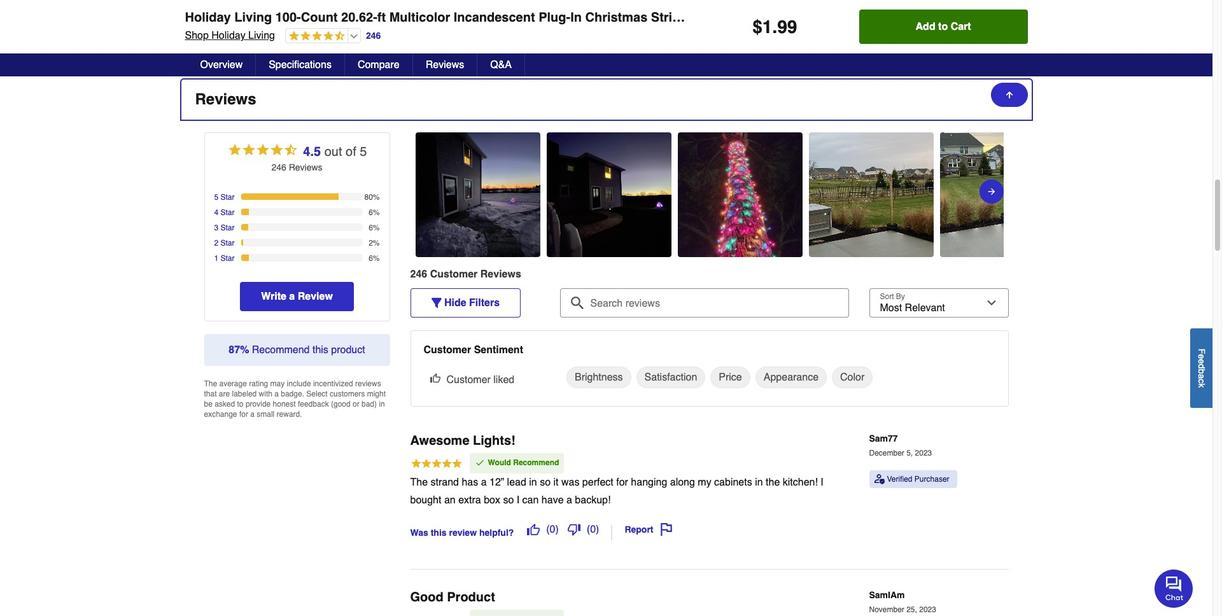 Task type: locate. For each thing, give the bounding box(es) containing it.
reviews down overview "button"
[[195, 91, 256, 108]]

b
[[1197, 369, 1208, 374]]

5 up 4
[[214, 193, 219, 202]]

) for thumb up icon
[[556, 524, 559, 536]]

compare up overview
[[195, 40, 261, 58]]

hanging
[[631, 477, 668, 489]]

2 vertical spatial 246
[[411, 269, 428, 280]]

for
[[239, 410, 248, 419], [617, 477, 629, 489]]

specifications
[[269, 59, 332, 71]]

so left it
[[540, 477, 551, 489]]

a right have
[[567, 495, 573, 507]]

( right thumb up icon
[[547, 524, 550, 536]]

1 left 99
[[763, 17, 773, 37]]

1 vertical spatial so
[[503, 495, 514, 507]]

strand
[[431, 477, 459, 489]]

3 6% from the top
[[369, 254, 380, 263]]

reward.
[[277, 410, 302, 419]]

verified purchaser icon image
[[875, 475, 885, 485]]

1 horizontal spatial ( 0 )
[[587, 524, 600, 536]]

0 vertical spatial living
[[235, 10, 272, 25]]

0 horizontal spatial reviews
[[195, 91, 256, 108]]

hide filters
[[445, 298, 500, 309]]

0 vertical spatial 4.5 stars image
[[286, 31, 345, 43]]

( right thumb down icon
[[587, 524, 591, 536]]

f e e d b a c k
[[1197, 349, 1208, 388]]

0 right thumb up icon
[[550, 524, 556, 536]]

star up 4 star
[[221, 193, 235, 202]]

5 stars image
[[411, 458, 463, 472]]

0
[[550, 524, 556, 536], [591, 524, 596, 536]]

1 vertical spatial reviews
[[195, 91, 256, 108]]

exchange
[[204, 410, 237, 419]]

1 horizontal spatial (
[[587, 524, 591, 536]]

0 horizontal spatial )
[[556, 524, 559, 536]]

add to cart button
[[860, 10, 1028, 44]]

2 vertical spatial 6%
[[369, 254, 380, 263]]

2 0 from the left
[[591, 524, 596, 536]]

recommend up may
[[252, 345, 310, 356]]

3 star from the top
[[221, 224, 235, 233]]

4 uploaded image image from the left
[[809, 189, 934, 201]]

2 star from the top
[[221, 208, 235, 217]]

1 vertical spatial checkmark image
[[475, 615, 485, 617]]

1 ( from the left
[[547, 524, 550, 536]]

customer for customer liked
[[447, 375, 491, 386]]

1 vertical spatial to
[[237, 400, 244, 409]]

hide filters button
[[411, 289, 521, 318]]

4
[[214, 208, 219, 217]]

0 vertical spatial 5
[[360, 145, 367, 159]]

star for 3 star
[[221, 224, 235, 233]]

3 star
[[214, 224, 235, 233]]

(good
[[331, 400, 351, 409]]

1 vertical spatial 5
[[214, 193, 219, 202]]

d
[[1197, 364, 1208, 369]]

( for thumb up icon
[[547, 524, 550, 536]]

the inside 'the strand has a 12" lead in so it was perfect for hanging along my cabinets in the kitchen! i bought an extra box so i can have a backup!'
[[411, 477, 428, 489]]

0 vertical spatial s
[[318, 163, 323, 173]]

s down 4.5
[[318, 163, 323, 173]]

0 vertical spatial the
[[204, 380, 217, 389]]

1 0 from the left
[[550, 524, 556, 536]]

thumb up image
[[528, 524, 540, 537]]

2023 inside sam77 december 5, 2023
[[916, 449, 933, 458]]

0 vertical spatial compare
[[195, 40, 261, 58]]

1 star from the top
[[221, 193, 235, 202]]

compare
[[195, 40, 261, 58], [358, 59, 400, 71]]

in inside the average rating may include incentivized reviews that are labeled with a badge. select customers might be asked to provide honest feedback (good or bad) in exchange for a small reward.
[[379, 400, 385, 409]]

6% for 1 star
[[369, 254, 380, 263]]

reviews for the bottommost 'reviews' button
[[195, 91, 256, 108]]

provide
[[246, 400, 271, 409]]

1 horizontal spatial 1
[[763, 17, 773, 37]]

1 vertical spatial 6%
[[369, 224, 380, 233]]

0 horizontal spatial recommend
[[252, 345, 310, 356]]

the average rating may include incentivized reviews that are labeled with a badge. select customers might be asked to provide honest feedback (good or bad) in exchange for a small reward.
[[204, 380, 386, 419]]

( 0 )
[[547, 524, 559, 536], [587, 524, 600, 536]]

0 horizontal spatial 246
[[272, 163, 286, 173]]

review right the write
[[298, 291, 333, 303]]

a inside 'button'
[[1197, 374, 1208, 379]]

1 vertical spatial 2023
[[920, 606, 937, 615]]

4.5 stars image left 4.5
[[227, 143, 298, 161]]

0 vertical spatial recommend
[[252, 345, 310, 356]]

rating
[[249, 380, 268, 389]]

write
[[261, 291, 287, 303]]

review
[[449, 528, 477, 538]]

i
[[821, 477, 824, 489], [517, 495, 520, 507]]

a up k
[[1197, 374, 1208, 379]]

s inside the 4.5 out of 5 246 review s
[[318, 163, 323, 173]]

verified
[[888, 475, 913, 484]]

living up shop holiday living
[[235, 10, 272, 25]]

this right was
[[431, 528, 447, 538]]

samiam
[[870, 591, 905, 601]]

living up specifications
[[248, 30, 275, 41]]

2023 inside samiam november 25, 2023
[[920, 606, 937, 615]]

review up filters
[[481, 269, 516, 280]]

0 horizontal spatial compare
[[195, 40, 261, 58]]

customer down customer sentiment
[[447, 375, 491, 386]]

1 horizontal spatial i
[[821, 477, 824, 489]]

color button
[[833, 367, 873, 389]]

1 ) from the left
[[556, 524, 559, 536]]

i right kitchen!
[[821, 477, 824, 489]]

have
[[542, 495, 564, 507]]

6% down 80%
[[369, 208, 380, 217]]

2 6% from the top
[[369, 224, 380, 233]]

5 star from the top
[[221, 254, 235, 263]]

0 horizontal spatial for
[[239, 410, 248, 419]]

customer
[[430, 269, 478, 280], [424, 345, 471, 356], [447, 375, 491, 386]]

4.5 out of 5 246 review s
[[272, 145, 367, 173]]

0 horizontal spatial ( 0 )
[[547, 524, 559, 536]]

1 horizontal spatial s
[[516, 269, 522, 280]]

this left product
[[313, 345, 329, 356]]

0 vertical spatial for
[[239, 410, 248, 419]]

0 horizontal spatial i
[[517, 495, 520, 507]]

1 vertical spatial i
[[517, 495, 520, 507]]

star right 3
[[221, 224, 235, 233]]

badge.
[[281, 390, 304, 399]]

in down might
[[379, 400, 385, 409]]

compare button down ft
[[345, 54, 413, 76]]

the up that
[[204, 380, 217, 389]]

( for thumb down icon
[[587, 524, 591, 536]]

1 vertical spatial recommend
[[514, 459, 559, 468]]

in left the
[[756, 477, 763, 489]]

s
[[318, 163, 323, 173], [516, 269, 522, 280]]

) for thumb down icon
[[596, 524, 600, 536]]

for inside 'the strand has a 12" lead in so it was perfect for hanging along my cabinets in the kitchen! i bought an extra box so i can have a backup!'
[[617, 477, 629, 489]]

the up bought
[[411, 477, 428, 489]]

246 inside the 4.5 out of 5 246 review s
[[272, 163, 286, 173]]

to down labeled
[[237, 400, 244, 409]]

1 horizontal spatial compare
[[358, 59, 400, 71]]

review
[[289, 163, 318, 173], [481, 269, 516, 280], [298, 291, 333, 303]]

so right the box
[[503, 495, 514, 507]]

0 horizontal spatial the
[[204, 380, 217, 389]]

incentivized
[[313, 380, 353, 389]]

reviews for top 'reviews' button
[[426, 59, 464, 71]]

a right the write
[[289, 291, 295, 303]]

20.62-
[[341, 10, 378, 25]]

a inside button
[[289, 291, 295, 303]]

4.5 stars image
[[286, 31, 345, 43], [227, 143, 298, 161]]

box
[[484, 495, 501, 507]]

k
[[1197, 383, 1208, 388]]

$ 1 . 99
[[753, 17, 798, 37]]

0 vertical spatial reviews
[[426, 59, 464, 71]]

1 vertical spatial customer
[[424, 345, 471, 356]]

the for the strand has a 12" lead in so it was perfect for hanging along my cabinets in the kitchen! i bought an extra box so i can have a backup!
[[411, 477, 428, 489]]

uploaded image image
[[416, 189, 540, 201], [547, 189, 672, 201], [678, 189, 803, 201], [809, 189, 934, 201], [940, 189, 1065, 201]]

purchaser
[[915, 475, 950, 484]]

0 horizontal spatial s
[[318, 163, 323, 173]]

1 vertical spatial 1
[[214, 254, 219, 263]]

with
[[259, 390, 273, 399]]

compare down ft
[[358, 59, 400, 71]]

80%
[[365, 193, 380, 202]]

1 horizontal spatial this
[[431, 528, 447, 538]]

to right the add
[[939, 21, 949, 32]]

customer for customer sentiment
[[424, 345, 471, 356]]

customer up hide
[[430, 269, 478, 280]]

lights!
[[473, 434, 516, 449]]

select
[[307, 390, 328, 399]]

0 vertical spatial so
[[540, 477, 551, 489]]

1 vertical spatial the
[[411, 477, 428, 489]]

1 vertical spatial holiday
[[212, 30, 246, 41]]

4.5 stars image down count
[[286, 31, 345, 43]]

1 horizontal spatial reviews
[[426, 59, 464, 71]]

1 vertical spatial review
[[481, 269, 516, 280]]

0 for thumb down icon
[[591, 524, 596, 536]]

product
[[331, 345, 365, 356]]

1 checkmark image from the top
[[475, 458, 485, 468]]

( 0 ) right thumb down icon
[[587, 524, 600, 536]]

arrow right image
[[987, 184, 997, 199]]

sam77 december 5, 2023
[[870, 434, 933, 458]]

may
[[270, 380, 285, 389]]

5
[[360, 145, 367, 159], [214, 193, 219, 202]]

0 vertical spatial i
[[821, 477, 824, 489]]

) left thumb down icon
[[556, 524, 559, 536]]

to
[[939, 21, 949, 32], [237, 400, 244, 409]]

246
[[366, 30, 381, 41], [272, 163, 286, 173], [411, 269, 428, 280]]

%
[[240, 345, 249, 356]]

s up hide filters button
[[516, 269, 522, 280]]

review for write a review
[[298, 291, 333, 303]]

1 vertical spatial this
[[431, 528, 447, 538]]

5 right of
[[360, 145, 367, 159]]

1 horizontal spatial for
[[617, 477, 629, 489]]

1 horizontal spatial recommend
[[514, 459, 559, 468]]

1 horizontal spatial 246
[[366, 30, 381, 41]]

review down 4.5
[[289, 163, 318, 173]]

5 inside the 4.5 out of 5 246 review s
[[360, 145, 367, 159]]

plug-
[[539, 10, 571, 25]]

12"
[[490, 477, 505, 489]]

in
[[379, 400, 385, 409], [529, 477, 537, 489], [756, 477, 763, 489]]

e up d
[[1197, 354, 1208, 359]]

it
[[554, 477, 559, 489]]

0 vertical spatial 246
[[366, 30, 381, 41]]

for down provide on the bottom left
[[239, 410, 248, 419]]

0 horizontal spatial (
[[547, 524, 550, 536]]

a
[[289, 291, 295, 303], [1197, 374, 1208, 379], [275, 390, 279, 399], [250, 410, 255, 419], [481, 477, 487, 489], [567, 495, 573, 507]]

Search reviews text field
[[565, 289, 844, 310]]

an
[[445, 495, 456, 507]]

1 horizontal spatial 0
[[591, 524, 596, 536]]

appearance
[[764, 372, 819, 384]]

i left 'can'
[[517, 495, 520, 507]]

checkmark image down product
[[475, 615, 485, 617]]

( 0 ) right thumb up icon
[[547, 524, 559, 536]]

2 ( from the left
[[587, 524, 591, 536]]

the strand has a 12" lead in so it was perfect for hanging along my cabinets in the kitchen! i bought an extra box so i can have a backup!
[[411, 477, 824, 507]]

6% up the 2% on the top left
[[369, 224, 380, 233]]

2 horizontal spatial 246
[[411, 269, 428, 280]]

checkmark image
[[475, 458, 485, 468], [475, 615, 485, 617]]

compare button
[[181, 29, 1032, 70], [345, 54, 413, 76]]

4 star from the top
[[221, 239, 235, 248]]

) right thumb down icon
[[596, 524, 600, 536]]

recommend
[[252, 345, 310, 356], [514, 459, 559, 468]]

0 vertical spatial to
[[939, 21, 949, 32]]

the for the average rating may include incentivized reviews that are labeled with a badge. select customers might be asked to provide honest feedback (good or bad) in exchange for a small reward.
[[204, 380, 217, 389]]

holiday up overview "button"
[[212, 30, 246, 41]]

6% down the 2% on the top left
[[369, 254, 380, 263]]

( 0 ) for thumb up icon
[[547, 524, 559, 536]]

review inside button
[[298, 291, 333, 303]]

1 vertical spatial 246
[[272, 163, 286, 173]]

chevron down image
[[1005, 43, 1018, 56]]

1 vertical spatial for
[[617, 477, 629, 489]]

2 ) from the left
[[596, 524, 600, 536]]

holiday up 'shop'
[[185, 10, 231, 25]]

0 vertical spatial reviews button
[[413, 54, 478, 76]]

1 ( 0 ) from the left
[[547, 524, 559, 536]]

0 right thumb down icon
[[591, 524, 596, 536]]

overview
[[200, 59, 243, 71]]

6% for 4 star
[[369, 208, 380, 217]]

0 horizontal spatial 5
[[214, 193, 219, 202]]

star right the 2
[[221, 239, 235, 248]]

e up b
[[1197, 359, 1208, 364]]

checkmark image left would
[[475, 458, 485, 468]]

0 horizontal spatial this
[[313, 345, 329, 356]]

honest
[[273, 400, 296, 409]]

star right 4
[[221, 208, 235, 217]]

the
[[204, 380, 217, 389], [411, 477, 428, 489]]

0 vertical spatial review
[[289, 163, 318, 173]]

2023 right the 25,
[[920, 606, 937, 615]]

0 vertical spatial 6%
[[369, 208, 380, 217]]

1 vertical spatial living
[[248, 30, 275, 41]]

be
[[204, 400, 213, 409]]

flag image
[[660, 524, 673, 537]]

for right "perfect"
[[617, 477, 629, 489]]

the inside the average rating may include incentivized reviews that are labeled with a badge. select customers might be asked to provide honest feedback (good or bad) in exchange for a small reward.
[[204, 380, 217, 389]]

customer up thumb up image
[[424, 345, 471, 356]]

in right lead
[[529, 477, 537, 489]]

1 vertical spatial compare
[[358, 59, 400, 71]]

1 horizontal spatial to
[[939, 21, 949, 32]]

1 horizontal spatial the
[[411, 477, 428, 489]]

that
[[204, 390, 217, 399]]

q&a button
[[478, 54, 525, 76]]

2023 right 5, on the right of the page
[[916, 449, 933, 458]]

1 horizontal spatial so
[[540, 477, 551, 489]]

0 vertical spatial checkmark image
[[475, 458, 485, 468]]

brightness button
[[567, 367, 632, 389]]

1 horizontal spatial 5
[[360, 145, 367, 159]]

1 6% from the top
[[369, 208, 380, 217]]

the
[[766, 477, 780, 489]]

0 vertical spatial holiday
[[185, 10, 231, 25]]

2 star
[[214, 239, 235, 248]]

2 horizontal spatial in
[[756, 477, 763, 489]]

1 horizontal spatial )
[[596, 524, 600, 536]]

to inside button
[[939, 21, 949, 32]]

2 ( 0 ) from the left
[[587, 524, 600, 536]]

awesome
[[411, 434, 470, 449]]

2023 for sam77
[[916, 449, 933, 458]]

0 vertical spatial 2023
[[916, 449, 933, 458]]

1 down the 2
[[214, 254, 219, 263]]

0 horizontal spatial 0
[[550, 524, 556, 536]]

0 horizontal spatial to
[[237, 400, 244, 409]]

2 vertical spatial review
[[298, 291, 333, 303]]

star down 2 star
[[221, 254, 235, 263]]

reviews down holiday living 100-count 20.62-ft multicolor incandescent plug-in christmas string lights
[[426, 59, 464, 71]]

1 vertical spatial reviews button
[[181, 80, 1032, 120]]

reviews
[[426, 59, 464, 71], [195, 91, 256, 108]]

recommend up lead
[[514, 459, 559, 468]]

hide
[[445, 298, 467, 309]]

0 horizontal spatial in
[[379, 400, 385, 409]]

2 vertical spatial customer
[[447, 375, 491, 386]]

my
[[698, 477, 712, 489]]



Task type: describe. For each thing, give the bounding box(es) containing it.
overview button
[[188, 54, 256, 76]]

color
[[841, 372, 865, 384]]

shop
[[185, 30, 209, 41]]

a left 12"
[[481, 477, 487, 489]]

backup!
[[575, 495, 611, 507]]

along
[[671, 477, 695, 489]]

review for 246 customer review s
[[481, 269, 516, 280]]

c
[[1197, 379, 1208, 383]]

2 checkmark image from the top
[[475, 615, 485, 617]]

extra
[[459, 495, 481, 507]]

3
[[214, 224, 219, 233]]

1 e from the top
[[1197, 354, 1208, 359]]

price
[[719, 372, 743, 384]]

0 vertical spatial this
[[313, 345, 329, 356]]

star for 1 star
[[221, 254, 235, 263]]

246 customer review s
[[411, 269, 522, 280]]

compare for compare button under christmas
[[195, 40, 261, 58]]

multicolor
[[390, 10, 450, 25]]

arrow up image
[[1005, 90, 1015, 100]]

star for 5 star
[[221, 193, 235, 202]]

would recommend
[[488, 459, 559, 468]]

0 for thumb up icon
[[550, 524, 556, 536]]

was
[[411, 528, 429, 538]]

add to cart
[[916, 21, 972, 32]]

of
[[346, 145, 357, 159]]

customer sentiment
[[424, 345, 524, 356]]

verified purchaser
[[888, 475, 950, 484]]

filter image
[[432, 298, 442, 308]]

4.5
[[303, 145, 321, 159]]

0 horizontal spatial so
[[503, 495, 514, 507]]

1 horizontal spatial in
[[529, 477, 537, 489]]

brightness
[[575, 372, 623, 384]]

1 star
[[214, 254, 235, 263]]

99
[[778, 17, 798, 37]]

liked
[[494, 375, 515, 386]]

asked
[[215, 400, 235, 409]]

246 for 246 customer review s
[[411, 269, 428, 280]]

q&a
[[491, 59, 512, 71]]

compare for compare button below ft
[[358, 59, 400, 71]]

might
[[367, 390, 386, 399]]

write a review
[[261, 291, 333, 303]]

cabinets
[[715, 477, 753, 489]]

a down may
[[275, 390, 279, 399]]

5 uploaded image image from the left
[[940, 189, 1065, 201]]

are
[[219, 390, 230, 399]]

( 0 ) for thumb down icon
[[587, 524, 600, 536]]

specifications button
[[256, 54, 345, 76]]

or
[[353, 400, 360, 409]]

good
[[411, 591, 444, 605]]

87
[[229, 345, 240, 356]]

a down provide on the bottom left
[[250, 410, 255, 419]]

include
[[287, 380, 311, 389]]

perfect
[[583, 477, 614, 489]]

lead
[[507, 477, 527, 489]]

december
[[870, 449, 905, 458]]

to inside the average rating may include incentivized reviews that are labeled with a badge. select customers might be asked to provide honest feedback (good or bad) in exchange for a small reward.
[[237, 400, 244, 409]]

chevron up image
[[1005, 93, 1018, 106]]

chat invite button image
[[1155, 569, 1194, 608]]

write a review button
[[240, 282, 354, 312]]

review inside the 4.5 out of 5 246 review s
[[289, 163, 318, 173]]

good product
[[411, 591, 495, 605]]

count
[[301, 10, 338, 25]]

star for 4 star
[[221, 208, 235, 217]]

compare button down christmas
[[181, 29, 1032, 70]]

appearance button
[[756, 367, 827, 389]]

1 vertical spatial s
[[516, 269, 522, 280]]

november
[[870, 606, 905, 615]]

246 for 246
[[366, 30, 381, 41]]

3 uploaded image image from the left
[[678, 189, 803, 201]]

price button
[[711, 367, 751, 389]]

was
[[562, 477, 580, 489]]

christmas
[[586, 10, 648, 25]]

thumb up image
[[430, 373, 440, 384]]

0 horizontal spatial 1
[[214, 254, 219, 263]]

small
[[257, 410, 275, 419]]

sentiment
[[474, 345, 524, 356]]

6% for 3 star
[[369, 224, 380, 233]]

0 vertical spatial 1
[[763, 17, 773, 37]]

string
[[651, 10, 688, 25]]

lights
[[692, 10, 730, 25]]

f
[[1197, 349, 1208, 354]]

customer liked
[[447, 375, 515, 386]]

1 vertical spatial 4.5 stars image
[[227, 143, 298, 161]]

out
[[325, 145, 342, 159]]

0 vertical spatial customer
[[430, 269, 478, 280]]

customers
[[330, 390, 365, 399]]

thumb down image
[[568, 524, 581, 537]]

would
[[488, 459, 511, 468]]

1 uploaded image image from the left
[[416, 189, 540, 201]]

filters
[[469, 298, 500, 309]]

sam77
[[870, 434, 899, 444]]

add
[[916, 21, 936, 32]]

average
[[219, 380, 247, 389]]

f e e d b a c k button
[[1191, 328, 1213, 408]]

2 e from the top
[[1197, 359, 1208, 364]]

helpful?
[[480, 528, 514, 538]]

.
[[773, 17, 778, 37]]

cart
[[951, 21, 972, 32]]

awesome lights!
[[411, 434, 516, 449]]

holiday living 100-count 20.62-ft multicolor incandescent plug-in christmas string lights
[[185, 10, 730, 25]]

2
[[214, 239, 219, 248]]

2023 for samiam
[[920, 606, 937, 615]]

feedback
[[298, 400, 329, 409]]

bought
[[411, 495, 442, 507]]

2 uploaded image image from the left
[[547, 189, 672, 201]]

satisfaction button
[[637, 367, 706, 389]]

star for 2 star
[[221, 239, 235, 248]]

87 % recommend this product
[[229, 345, 365, 356]]

in
[[571, 10, 582, 25]]

for inside the average rating may include incentivized reviews that are labeled with a badge. select customers might be asked to provide honest feedback (good or bad) in exchange for a small reward.
[[239, 410, 248, 419]]

reviews
[[355, 380, 381, 389]]

ft
[[378, 10, 386, 25]]

$
[[753, 17, 763, 37]]



Task type: vqa. For each thing, say whether or not it's contained in the screenshot.
Continue Shopping button
no



